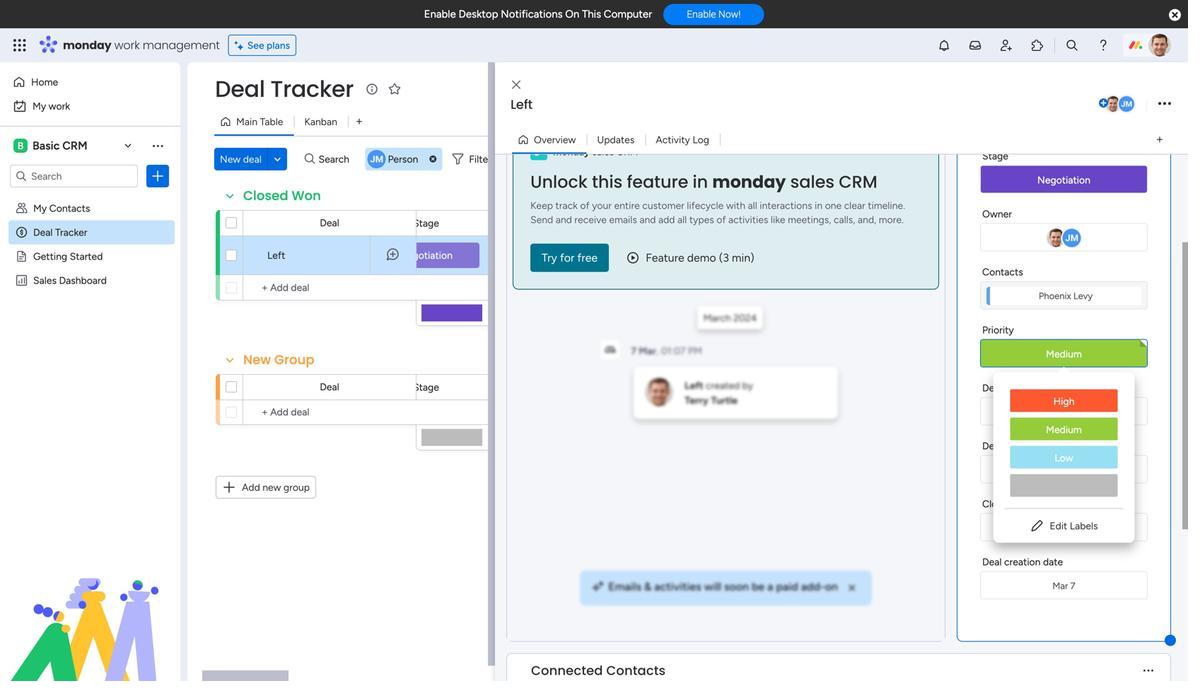 Task type: vqa. For each thing, say whether or not it's contained in the screenshot.


Task type: locate. For each thing, give the bounding box(es) containing it.
2 medium from the top
[[1047, 424, 1083, 436]]

entire
[[615, 200, 640, 212]]

$100
[[1054, 464, 1075, 476]]

1 vertical spatial monday
[[553, 146, 590, 158]]

0 horizontal spatial contacts
[[49, 202, 90, 214]]

mar left 9
[[1053, 523, 1069, 534]]

1 vertical spatial contacts
[[983, 266, 1024, 278]]

my for my contacts
[[33, 202, 47, 214]]

0 vertical spatial my
[[33, 100, 46, 112]]

1 medium from the top
[[1047, 348, 1083, 360]]

1 vertical spatial all
[[678, 214, 687, 226]]

new inside field
[[243, 351, 271, 369]]

7 down 9
[[1071, 581, 1076, 592]]

0 horizontal spatial add view image
[[357, 117, 362, 127]]

0 vertical spatial add view image
[[357, 117, 362, 127]]

emails & activities will soon be a paid add-on
[[609, 580, 839, 594]]

meetings,
[[788, 214, 832, 226]]

crm up this
[[617, 146, 639, 158]]

deal length
[[983, 382, 1033, 394]]

new left deal
[[220, 153, 241, 165]]

&
[[645, 580, 652, 594]]

new for new deal
[[220, 153, 241, 165]]

1 vertical spatial sales
[[791, 170, 835, 194]]

+ Add deal text field
[[251, 404, 410, 421]]

add to favorites image
[[388, 82, 402, 96]]

and
[[556, 214, 572, 226], [640, 214, 656, 226]]

medium
[[1047, 348, 1083, 360], [1047, 424, 1083, 436]]

new
[[220, 153, 241, 165], [243, 351, 271, 369]]

7 left ','
[[631, 345, 637, 357]]

terry turtle image left options icon
[[1105, 95, 1123, 113]]

1 vertical spatial option
[[1011, 475, 1119, 497]]

soon
[[725, 580, 750, 594]]

tracker up kanban
[[271, 73, 354, 105]]

be
[[752, 580, 765, 594]]

0 horizontal spatial activities
[[655, 580, 702, 594]]

2 vertical spatial mar
[[1053, 581, 1069, 592]]

filter
[[469, 153, 492, 165]]

work down home
[[49, 100, 70, 112]]

more.
[[879, 214, 904, 226]]

1 horizontal spatial sales
[[791, 170, 835, 194]]

1 horizontal spatial new
[[243, 351, 271, 369]]

0 vertical spatial stage field
[[410, 216, 443, 231]]

0 horizontal spatial of
[[581, 200, 590, 212]]

enable inside button
[[687, 8, 717, 20]]

1 vertical spatial tracker
[[55, 226, 87, 239]]

0 horizontal spatial terry turtle image
[[1105, 95, 1123, 113]]

activity log
[[656, 134, 710, 146]]

search everything image
[[1066, 38, 1080, 52]]

activity log button
[[646, 128, 720, 151]]

my
[[33, 100, 46, 112], [33, 202, 47, 214]]

days
[[1058, 407, 1079, 418]]

sales up this
[[593, 146, 615, 158]]

my work option
[[8, 95, 172, 117]]

activities right &
[[655, 580, 702, 594]]

sales
[[593, 146, 615, 158], [791, 170, 835, 194]]

0 vertical spatial deal tracker
[[215, 73, 354, 105]]

0 vertical spatial in
[[693, 170, 709, 194]]

monday up unlock
[[553, 146, 590, 158]]

new inside button
[[220, 153, 241, 165]]

mar 9
[[1053, 523, 1076, 534]]

in up lifecycle
[[693, 170, 709, 194]]

2 vertical spatial monday
[[713, 170, 787, 194]]

2 horizontal spatial contacts
[[983, 266, 1024, 278]]

of up receive
[[581, 200, 590, 212]]

0 vertical spatial medium
[[1047, 348, 1083, 360]]

medium down 2 days
[[1047, 424, 1083, 436]]

7
[[631, 345, 637, 357], [1071, 581, 1076, 592]]

high
[[1054, 396, 1075, 408]]

see plans
[[247, 39, 290, 51]]

0 horizontal spatial tracker
[[55, 226, 87, 239]]

add new group
[[242, 482, 310, 494]]

updates
[[598, 134, 635, 146]]

1 vertical spatial activities
[[655, 580, 702, 594]]

crm inside unlock this feature in monday sales crm keep track of your entire customer lifecycle with all interactions in one clear timeline. send and receive emails and add all types of activities like meetings, calls, and, more.
[[839, 170, 878, 194]]

0 vertical spatial monday
[[63, 37, 112, 53]]

notifications
[[501, 8, 563, 21]]

1 horizontal spatial negotiation
[[1038, 174, 1091, 186]]

option
[[0, 196, 180, 199], [1011, 475, 1119, 497]]

0 horizontal spatial enable
[[424, 8, 456, 21]]

2 vertical spatial contacts
[[607, 662, 666, 680]]

and down track
[[556, 214, 572, 226]]

option down low option
[[1011, 475, 1119, 497]]

0 vertical spatial all
[[748, 200, 758, 212]]

1 vertical spatial new
[[243, 351, 271, 369]]

options image
[[151, 169, 165, 183]]

1 and from the left
[[556, 214, 572, 226]]

2 horizontal spatial monday
[[713, 170, 787, 194]]

0 horizontal spatial list box
[[0, 194, 180, 484]]

my inside option
[[33, 100, 46, 112]]

of
[[581, 200, 590, 212], [717, 214, 727, 226]]

interactions
[[760, 200, 813, 212]]

phoenix
[[1040, 291, 1072, 302]]

1 horizontal spatial terry turtle image
[[1149, 34, 1172, 57]]

person button
[[366, 148, 443, 171]]

help
[[1129, 645, 1154, 660]]

close image
[[512, 80, 521, 90]]

send
[[531, 214, 554, 226]]

all right add at the top of the page
[[678, 214, 687, 226]]

jeremy miller image
[[366, 148, 388, 171]]

feature
[[627, 170, 689, 194]]

enable left desktop
[[424, 8, 456, 21]]

Stage field
[[410, 216, 443, 231], [410, 380, 443, 395]]

emails & activities will soon be a paid add-on alert
[[580, 571, 872, 606]]

mar left 01:07 in the right bottom of the page
[[639, 345, 657, 357]]

new left group
[[243, 351, 271, 369]]

1 horizontal spatial monday
[[553, 146, 590, 158]]

crm up clear
[[839, 170, 878, 194]]

1 horizontal spatial enable
[[687, 8, 717, 20]]

option down search in workspace field
[[0, 196, 180, 199]]

contacts inside field
[[607, 662, 666, 680]]

of right types
[[717, 214, 727, 226]]

terry turtle image
[[1149, 34, 1172, 57], [1105, 95, 1123, 113]]

0 horizontal spatial crm
[[62, 139, 87, 153]]

mar 7
[[1053, 581, 1076, 592]]

2 vertical spatial stage
[[413, 381, 439, 393]]

1 horizontal spatial contacts
[[607, 662, 666, 680]]

deal up getting
[[33, 226, 53, 239]]

0 horizontal spatial new
[[220, 153, 241, 165]]

1 vertical spatial left
[[268, 249, 285, 262]]

2 enable from the left
[[687, 8, 717, 20]]

1 vertical spatial mar
[[1053, 523, 1069, 534]]

work inside option
[[49, 100, 70, 112]]

0 horizontal spatial monday
[[63, 37, 112, 53]]

edit labels
[[1051, 520, 1099, 532]]

1 stage field from the top
[[410, 216, 443, 231]]

0 vertical spatial mar
[[639, 345, 657, 357]]

date
[[1044, 556, 1064, 568]]

0 horizontal spatial sales
[[593, 146, 615, 158]]

workspace image
[[13, 138, 28, 154]]

crm right basic
[[62, 139, 87, 153]]

1 enable from the left
[[424, 8, 456, 21]]

select product image
[[13, 38, 27, 52]]

tracker up 'getting started'
[[55, 226, 87, 239]]

on
[[566, 8, 580, 21]]

activities inside unlock this feature in monday sales crm keep track of your entire customer lifecycle with all interactions in one clear timeline. send and receive emails and add all types of activities like meetings, calls, and, more.
[[729, 214, 769, 226]]

work up home link
[[114, 37, 140, 53]]

lottie animation image
[[0, 539, 180, 682]]

basic
[[33, 139, 60, 153]]

7 mar , 01:07 pm
[[631, 345, 703, 357]]

enable now!
[[687, 8, 741, 20]]

show board description image
[[364, 82, 381, 96]]

0 vertical spatial activities
[[729, 214, 769, 226]]

1 vertical spatial stage
[[413, 217, 439, 229]]

0 horizontal spatial negotiation
[[400, 249, 453, 262]]

0 horizontal spatial all
[[678, 214, 687, 226]]

1 vertical spatial stage field
[[410, 380, 443, 395]]

stage
[[983, 150, 1009, 162], [413, 217, 439, 229], [413, 381, 439, 393]]

main table
[[236, 116, 283, 128]]

in left one
[[815, 200, 823, 212]]

group
[[275, 351, 315, 369]]

1 horizontal spatial work
[[114, 37, 140, 53]]

1 vertical spatial my
[[33, 202, 47, 214]]

workspace options image
[[151, 139, 165, 153]]

0 vertical spatial stage
[[983, 150, 1009, 162]]

list box
[[0, 194, 180, 484], [994, 378, 1136, 509]]

0 horizontal spatial option
[[0, 196, 180, 199]]

on
[[826, 580, 839, 594]]

1 horizontal spatial and
[[640, 214, 656, 226]]

0 horizontal spatial work
[[49, 100, 70, 112]]

monday up home link
[[63, 37, 112, 53]]

left inside 'left' field
[[511, 96, 533, 114]]

mar for deal creation date
[[1053, 581, 1069, 592]]

table
[[260, 116, 283, 128]]

1 horizontal spatial activities
[[729, 214, 769, 226]]

work for my
[[49, 100, 70, 112]]

add view image right kanban button
[[357, 117, 362, 127]]

and left add at the top of the page
[[640, 214, 656, 226]]

angle down image
[[274, 154, 281, 165]]

1 horizontal spatial all
[[748, 200, 758, 212]]

Search field
[[315, 149, 358, 169]]

help button
[[1117, 641, 1166, 665]]

b
[[17, 140, 24, 152]]

1 horizontal spatial 7
[[1071, 581, 1076, 592]]

my work
[[33, 100, 70, 112]]

add
[[659, 214, 676, 226]]

1 horizontal spatial list box
[[994, 378, 1136, 509]]

close image
[[846, 581, 860, 596]]

Closed Won field
[[240, 187, 325, 205]]

deal value
[[983, 440, 1030, 452]]

1 vertical spatial add view image
[[1158, 135, 1164, 145]]

mar down date
[[1053, 581, 1069, 592]]

left up "terry"
[[685, 380, 704, 392]]

deal tracker up table
[[215, 73, 354, 105]]

medium up high option
[[1047, 348, 1083, 360]]

1 vertical spatial of
[[717, 214, 727, 226]]

1 vertical spatial medium
[[1047, 424, 1083, 436]]

0 horizontal spatial deal tracker
[[33, 226, 87, 239]]

high option
[[1011, 390, 1119, 414]]

enable left now!
[[687, 8, 717, 20]]

basic crm
[[33, 139, 87, 153]]

my down home
[[33, 100, 46, 112]]

1 vertical spatial work
[[49, 100, 70, 112]]

calls,
[[834, 214, 856, 226]]

sales dashboard
[[33, 275, 107, 287]]

0 vertical spatial contacts
[[49, 202, 90, 214]]

1 horizontal spatial option
[[1011, 475, 1119, 497]]

0 vertical spatial tracker
[[271, 73, 354, 105]]

try for free button
[[531, 244, 609, 272]]

0 horizontal spatial in
[[693, 170, 709, 194]]

0 vertical spatial left
[[511, 96, 533, 114]]

contacts down search in workspace field
[[49, 202, 90, 214]]

all right with
[[748, 200, 758, 212]]

monday up with
[[713, 170, 787, 194]]

activities down with
[[729, 214, 769, 226]]

won
[[292, 187, 321, 205]]

see
[[247, 39, 264, 51]]

0 horizontal spatial and
[[556, 214, 572, 226]]

value
[[1005, 440, 1030, 452]]

add view image down options icon
[[1158, 135, 1164, 145]]

0 vertical spatial work
[[114, 37, 140, 53]]

deal tracker down my contacts on the top left of the page
[[33, 226, 87, 239]]

1 horizontal spatial in
[[815, 200, 823, 212]]

getting started
[[33, 251, 103, 263]]

sales up one
[[791, 170, 835, 194]]

contacts up priority
[[983, 266, 1024, 278]]

my down search in workspace field
[[33, 202, 47, 214]]

notifications image
[[938, 38, 952, 52]]

0 vertical spatial new
[[220, 153, 241, 165]]

2 horizontal spatial crm
[[839, 170, 878, 194]]

this
[[582, 8, 602, 21]]

activity
[[656, 134, 691, 146]]

+ Add deal text field
[[251, 280, 410, 297]]

my inside list box
[[33, 202, 47, 214]]

deal up + add deal text field
[[320, 381, 340, 393]]

0 vertical spatial option
[[0, 196, 180, 199]]

2 horizontal spatial left
[[685, 380, 704, 392]]

feature demo (3 min)
[[646, 251, 755, 265]]

2 stage field from the top
[[410, 380, 443, 395]]

left down closed won "field"
[[268, 249, 285, 262]]

0 vertical spatial negotiation
[[1038, 174, 1091, 186]]

2 vertical spatial left
[[685, 380, 704, 392]]

add-
[[802, 580, 826, 594]]

invite members image
[[1000, 38, 1014, 52]]

left down close image in the left top of the page
[[511, 96, 533, 114]]

medium option
[[1011, 418, 1119, 442]]

all
[[748, 200, 758, 212], [678, 214, 687, 226]]

0 horizontal spatial 7
[[631, 345, 637, 357]]

1 horizontal spatial left
[[511, 96, 533, 114]]

terry turtle image down dapulse close icon
[[1149, 34, 1172, 57]]

left created by terry turtle
[[685, 380, 754, 407]]

home
[[31, 76, 58, 88]]

1 horizontal spatial add view image
[[1158, 135, 1164, 145]]

contacts right connected
[[607, 662, 666, 680]]

contacts for connected contacts
[[607, 662, 666, 680]]

add view image
[[357, 117, 362, 127], [1158, 135, 1164, 145]]

a
[[768, 580, 774, 594]]



Task type: describe. For each thing, give the bounding box(es) containing it.
monday work management
[[63, 37, 220, 53]]

enable for enable now!
[[687, 8, 717, 20]]

2 days
[[1051, 407, 1079, 418]]

workspace selection element
[[13, 137, 90, 154]]

connected contacts
[[532, 662, 666, 680]]

deal up main
[[215, 73, 265, 105]]

try
[[542, 251, 558, 265]]

min)
[[732, 251, 755, 265]]

and,
[[858, 214, 877, 226]]

with
[[727, 200, 746, 212]]

clear
[[845, 200, 866, 212]]

1 vertical spatial deal tracker
[[33, 226, 87, 239]]

1 horizontal spatial crm
[[617, 146, 639, 158]]

started
[[70, 251, 103, 263]]

jeremy miller image
[[1118, 95, 1137, 113]]

monday inside unlock this feature in monday sales crm keep track of your entire customer lifecycle with all interactions in one clear timeline. send and receive emails and add all types of activities like meetings, calls, and, more.
[[713, 170, 787, 194]]

1 vertical spatial negotiation
[[400, 249, 453, 262]]

1 vertical spatial in
[[815, 200, 823, 212]]

public board image
[[15, 250, 28, 263]]

monday for monday sales crm
[[553, 146, 590, 158]]

dapulse addbtn image
[[1100, 99, 1109, 108]]

priority
[[983, 324, 1015, 336]]

list box containing my contacts
[[0, 194, 180, 484]]

kanban
[[305, 116, 338, 128]]

v2 search image
[[305, 151, 315, 167]]

owner
[[983, 208, 1013, 220]]

low
[[1056, 452, 1074, 464]]

left inside left created by terry turtle
[[685, 380, 704, 392]]

2 and from the left
[[640, 214, 656, 226]]

list box containing high
[[994, 378, 1136, 509]]

medium inside option
[[1047, 424, 1083, 436]]

contacts for my contacts
[[49, 202, 90, 214]]

monday marketplace image
[[1031, 38, 1045, 52]]

closed won
[[243, 187, 321, 205]]

work for monday
[[114, 37, 140, 53]]

monday sales crm
[[553, 146, 639, 158]]

stage for won
[[413, 217, 439, 229]]

deal left creation at the bottom right of the page
[[983, 556, 1002, 568]]

created
[[706, 380, 740, 392]]

timeline.
[[869, 200, 906, 212]]

emails
[[609, 580, 642, 594]]

sales inside unlock this feature in monday sales crm keep track of your entire customer lifecycle with all interactions in one clear timeline. send and receive emails and add all types of activities like meetings, calls, and, more.
[[791, 170, 835, 194]]

length
[[1005, 382, 1033, 394]]

0 vertical spatial 7
[[631, 345, 637, 357]]

new deal button
[[214, 148, 267, 171]]

main
[[236, 116, 258, 128]]

deal down won on the left of page
[[320, 217, 340, 229]]

desktop
[[459, 8, 499, 21]]

(3
[[719, 251, 730, 265]]

monday for monday work management
[[63, 37, 112, 53]]

updates button
[[587, 128, 646, 151]]

receive
[[575, 214, 607, 226]]

Connected Contacts field
[[528, 662, 670, 680]]

new group
[[243, 351, 315, 369]]

new deal
[[220, 153, 262, 165]]

labels
[[1071, 520, 1099, 532]]

deal left value
[[983, 440, 1002, 452]]

more dots image
[[1144, 666, 1154, 676]]

date
[[1011, 498, 1032, 510]]

paid
[[777, 580, 799, 594]]

stage for group
[[413, 381, 439, 393]]

stage field for new group
[[410, 380, 443, 395]]

getting
[[33, 251, 67, 263]]

help image
[[1097, 38, 1111, 52]]

one
[[826, 200, 842, 212]]

dapulse close image
[[1170, 8, 1182, 23]]

9
[[1071, 523, 1076, 534]]

unlock this feature in monday sales crm keep track of your entire customer lifecycle with all interactions in one clear timeline. send and receive emails and add all types of activities like meetings, calls, and, more.
[[531, 170, 906, 226]]

activities inside 'alert'
[[655, 580, 702, 594]]

lottie animation element
[[0, 539, 180, 682]]

edit labels button
[[1005, 515, 1124, 538]]

home link
[[8, 71, 172, 93]]

add
[[242, 482, 260, 494]]

terry
[[685, 395, 709, 407]]

Left field
[[507, 96, 1097, 114]]

feature demo (3 min) button
[[615, 244, 766, 272]]

deal
[[243, 153, 262, 165]]

will
[[705, 580, 722, 594]]

phoenix levy
[[1040, 291, 1094, 302]]

connected
[[532, 662, 603, 680]]

log
[[693, 134, 710, 146]]

new
[[263, 482, 281, 494]]

try for free
[[542, 251, 598, 265]]

1 vertical spatial 7
[[1071, 581, 1076, 592]]

demo
[[688, 251, 717, 265]]

1 horizontal spatial tracker
[[271, 73, 354, 105]]

overview
[[534, 134, 576, 146]]

Search in workspace field
[[30, 168, 118, 184]]

person
[[388, 153, 418, 165]]

group
[[284, 482, 310, 494]]

for
[[560, 251, 575, 265]]

filter button
[[447, 148, 514, 171]]

enable for enable desktop notifications on this computer
[[424, 8, 456, 21]]

my for my work
[[33, 100, 46, 112]]

dashboard
[[59, 275, 107, 287]]

0 vertical spatial of
[[581, 200, 590, 212]]

deal creation date
[[983, 556, 1064, 568]]

main table button
[[214, 110, 294, 133]]

plans
[[267, 39, 290, 51]]

now!
[[719, 8, 741, 20]]

,
[[657, 345, 659, 357]]

2
[[1051, 407, 1056, 418]]

computer
[[604, 8, 653, 21]]

track
[[556, 200, 578, 212]]

deal left length
[[983, 382, 1002, 394]]

update feed image
[[969, 38, 983, 52]]

like
[[771, 214, 786, 226]]

0 vertical spatial terry turtle image
[[1149, 34, 1172, 57]]

public dashboard image
[[15, 274, 28, 287]]

levy
[[1074, 291, 1094, 302]]

add new group button
[[216, 476, 316, 499]]

01:07
[[662, 345, 686, 357]]

dapulse close image
[[430, 155, 437, 163]]

free
[[578, 251, 598, 265]]

0 horizontal spatial left
[[268, 249, 285, 262]]

New Group field
[[240, 351, 318, 369]]

options image
[[1159, 94, 1172, 114]]

mar for close date
[[1053, 523, 1069, 534]]

deal inside list box
[[33, 226, 53, 239]]

new for new group
[[243, 351, 271, 369]]

keep
[[531, 200, 553, 212]]

1 horizontal spatial deal tracker
[[215, 73, 354, 105]]

0 vertical spatial sales
[[593, 146, 615, 158]]

turtle
[[711, 395, 738, 407]]

by
[[743, 380, 754, 392]]

lifecycle
[[687, 200, 724, 212]]

crm inside the workspace selection "element"
[[62, 139, 87, 153]]

1 vertical spatial terry turtle image
[[1105, 95, 1123, 113]]

stage field for closed won
[[410, 216, 443, 231]]

home option
[[8, 71, 172, 93]]

your
[[592, 200, 612, 212]]

low option
[[1011, 446, 1119, 470]]

my work link
[[8, 95, 172, 117]]

1 horizontal spatial of
[[717, 214, 727, 226]]

this
[[592, 170, 623, 194]]

Deal Tracker field
[[212, 73, 357, 105]]



